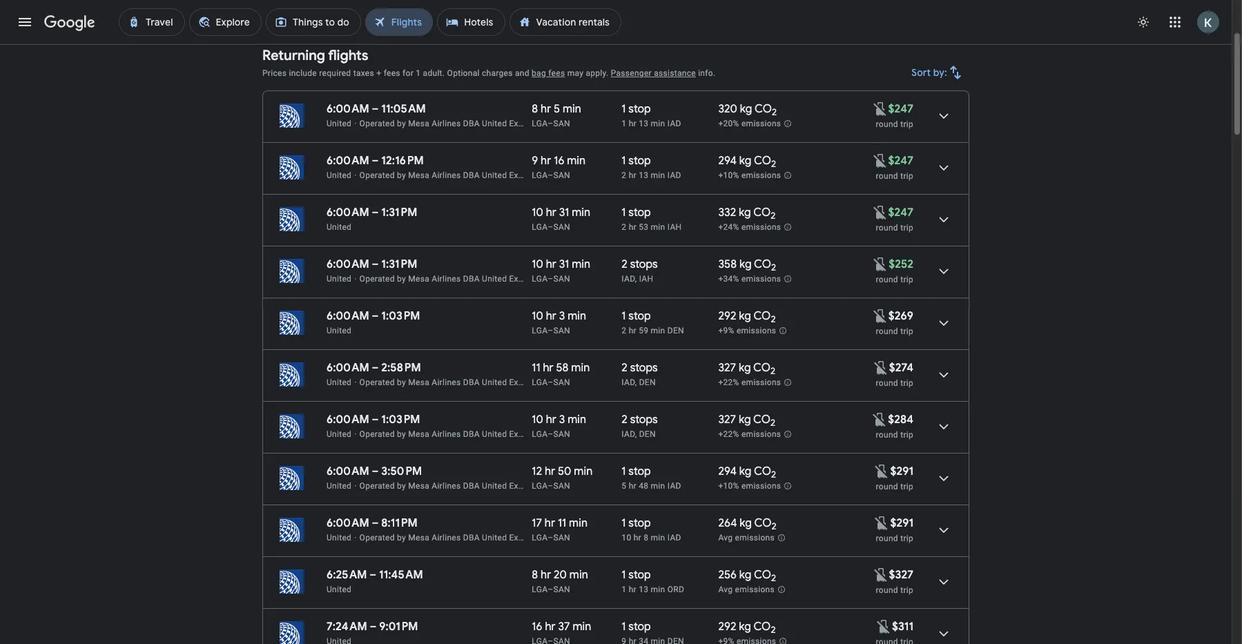 Task type: vqa. For each thing, say whether or not it's contained in the screenshot.

no



Task type: locate. For each thing, give the bounding box(es) containing it.
1 vertical spatial 1:03 pm
[[381, 413, 420, 427]]

9
[[532, 154, 538, 168]]

mesa down the 12:16 pm text box
[[408, 171, 429, 180]]

min inside 8 hr 20 min lga – san
[[569, 568, 588, 582]]

8
[[532, 102, 538, 116], [644, 533, 649, 543], [532, 568, 538, 582]]

emissions for 1:31 pm
[[741, 274, 781, 284]]

round trip down $269
[[876, 327, 913, 336]]

flight details. leaves laguardia airport at 6:00 am on wednesday, november 29 and arrives at san diego international airport at 1:03 pm on wednesday, november 29. image
[[927, 307, 960, 340], [927, 410, 960, 443]]

1 vertical spatial avg emissions
[[718, 585, 775, 595]]

stops inside 2 stops iad , iah
[[630, 258, 658, 271]]

avg emissions down "256 kg co 2"
[[718, 585, 775, 595]]

8 inside 8 hr 5 min lga – san
[[532, 102, 538, 116]]

0 vertical spatial departure time: 6:00 am. text field
[[327, 361, 369, 375]]

hr inside 1 stop 5 hr 48 min iad
[[629, 481, 637, 491]]

1 horizontal spatial iah
[[668, 222, 682, 232]]

4 by from the top
[[397, 378, 406, 387]]

1 vertical spatial 327
[[718, 413, 736, 427]]

stop
[[629, 102, 651, 116], [629, 154, 651, 168], [629, 206, 651, 220], [629, 309, 651, 323], [629, 465, 651, 478], [629, 516, 651, 530], [629, 568, 651, 582], [629, 620, 651, 634]]

0 vertical spatial 2 stops flight. element
[[622, 258, 658, 273]]

1 stop flight. element up 53 on the top
[[622, 206, 651, 222]]

round for 1:03 pm
[[876, 430, 898, 440]]

2 stops iad , iah
[[622, 258, 658, 284]]

operated for 11:05 am
[[359, 119, 395, 128]]

2 31 from the top
[[559, 258, 569, 271]]

8 down bag
[[532, 102, 538, 116]]

0 vertical spatial 327
[[718, 361, 736, 375]]

round trip down $252
[[876, 275, 913, 284]]

12:16 pm
[[381, 154, 424, 168]]

13 inside 1 stop 1 hr 13 min iad
[[639, 119, 649, 128]]

1 san from the top
[[553, 119, 570, 128]]

by down arrival time: 1:03 pm. text box
[[397, 429, 406, 439]]

5 by from the top
[[397, 429, 406, 439]]

by for 3:50 pm
[[397, 481, 406, 491]]

0 horizontal spatial 11
[[532, 361, 540, 375]]

operated for 1:31 pm
[[359, 274, 395, 284]]

san
[[456, 11, 473, 23]]

6:00 am left 1:31 pm text field
[[327, 258, 369, 271]]

5 inside 8 hr 5 min lga – san
[[554, 102, 560, 116]]

6 lga from the top
[[532, 378, 548, 387]]

emissions for 2:58 pm
[[741, 378, 781, 387]]

1 vertical spatial 247 us dollars text field
[[888, 206, 913, 220]]

avg
[[718, 533, 733, 543], [718, 585, 733, 595]]

3 dba from the top
[[463, 274, 480, 284]]

1 inside 1 stop 2 hr 13 min iad
[[622, 154, 626, 168]]

co
[[755, 102, 772, 116], [754, 154, 771, 168], [753, 206, 771, 220], [754, 258, 771, 271], [754, 309, 771, 323], [753, 361, 771, 375], [753, 413, 771, 427], [754, 465, 771, 478], [754, 516, 772, 530], [754, 568, 771, 582], [754, 620, 771, 634]]

1 horizontal spatial 16
[[554, 154, 564, 168]]

3 1 stop flight. element from the top
[[622, 206, 651, 222]]

Departure time: 6:25 AM. text field
[[327, 568, 367, 582]]

11 inside 17 hr 11 min lga – san
[[558, 516, 566, 530]]

6:00 am inside 6:00 am – 1:31 pm united
[[327, 206, 369, 220]]

this price for this flight doesn't include overhead bin access. if you need a carry-on bag, use the bags filter to update prices. image
[[872, 100, 888, 117], [872, 152, 888, 169], [872, 256, 889, 272], [872, 308, 888, 324], [871, 411, 888, 428], [874, 463, 890, 480], [874, 515, 890, 531], [875, 618, 892, 635]]

operated down 6:00 am – 1:31 pm
[[359, 274, 395, 284]]

,
[[635, 274, 637, 284], [635, 378, 637, 387], [635, 429, 637, 439]]

13 for 8 hr 20 min
[[639, 585, 649, 594]]

5 down "bag fees" button
[[554, 102, 560, 116]]

1 vertical spatial 327 kg co 2
[[718, 413, 776, 429]]

5 mesa from the top
[[408, 429, 429, 439]]

leaves laguardia airport at 6:00 am on wednesday, november 29 and arrives at san diego international airport at 1:31 pm on wednesday, november 29. element for 2 stops
[[327, 258, 417, 271]]

0 vertical spatial 1:31 pm
[[381, 206, 417, 220]]

1 horizontal spatial 5
[[622, 481, 627, 491]]

7 dba from the top
[[463, 533, 480, 543]]

2 inside '1 stop 2 hr 53 min iah'
[[622, 222, 627, 232]]

9 trip from the top
[[900, 534, 913, 543]]

Arrival time: 8:11 PM. text field
[[381, 516, 418, 530]]

stop for 1 stop 5 hr 48 min iad
[[629, 465, 651, 478]]

3 mesa from the top
[[408, 274, 429, 284]]

min right 58
[[571, 361, 590, 375]]

1 1:31 pm from the top
[[381, 206, 417, 220]]

mesa down arrival time: 1:03 pm. text box
[[408, 429, 429, 439]]

2 vertical spatial ,
[[635, 429, 637, 439]]

6:00 am – 1:31 pm united
[[327, 206, 417, 232]]

trip for 6:00 am – 1:31 pm
[[900, 275, 913, 284]]

6:00 am down 6:00 am text box
[[327, 361, 369, 375]]

avg for 256
[[718, 585, 733, 595]]

choose
[[375, 11, 410, 23]]

0 vertical spatial departure time: 6:00 am. text field
[[327, 154, 369, 168]]

4 express from the top
[[509, 378, 540, 387]]

5
[[554, 102, 560, 116], [622, 481, 627, 491]]

1 292 from the top
[[718, 309, 736, 323]]

1 stop flight. element up 48
[[622, 465, 651, 481]]

1 vertical spatial 31
[[559, 258, 569, 271]]

5 express from the top
[[509, 429, 540, 439]]

5 operated by mesa airlines dba united express from the top
[[359, 429, 540, 439]]

2 departure time: 6:00 am. text field from the top
[[327, 465, 369, 478]]

iah
[[668, 222, 682, 232], [639, 274, 653, 284]]

3 for 1
[[559, 309, 565, 323]]

13 up '1 stop 2 hr 53 min iah'
[[639, 171, 649, 180]]

operated down leaves laguardia airport at 6:00 am on wednesday, november 29 and arrives at san diego international airport at 2:58 pm on wednesday, november 29. 'element'
[[359, 378, 395, 387]]

3 $247 from the top
[[888, 206, 913, 220]]

1 vertical spatial $247
[[888, 154, 913, 168]]

1 2 stops flight. element from the top
[[622, 258, 658, 273]]

leaves laguardia airport at 7:24 am on wednesday, november 29 and arrives at san diego international airport at 9:01 pm on wednesday, november 29. element
[[327, 620, 418, 634]]

departure time: 6:00 am. text field for 6:00 am – 12:16 pm
[[327, 154, 369, 168]]

total duration 8 hr 20 min. element
[[532, 568, 622, 584]]

+10% emissions up 332 kg co 2
[[718, 171, 781, 180]]

return
[[413, 11, 442, 23]]

2 inside 332 kg co 2
[[771, 210, 776, 222]]

1 294 from the top
[[718, 154, 737, 168]]

hr inside 11 hr 58 min lga – san
[[543, 361, 554, 375]]

292 kg co 2
[[718, 309, 776, 325], [718, 620, 776, 636]]

, inside 2 stops iad , iah
[[635, 274, 637, 284]]

co for 6:00 am – 8:11 pm
[[754, 516, 772, 530]]

1 vertical spatial departure time: 6:00 am. text field
[[327, 413, 369, 427]]

departure time: 6:00 am. text field left arrival time: 8:11 pm. text box
[[327, 516, 369, 530]]

$247 down sort
[[888, 102, 913, 116]]

17
[[532, 516, 542, 530]]

operated by mesa airlines dba united express for 6:00 am – 1:31 pm
[[359, 274, 540, 284]]

292 up +9%
[[718, 309, 736, 323]]

2 total duration 10 hr 3 min. element from the top
[[532, 413, 622, 429]]

$311
[[892, 620, 913, 634]]

$247 for 332
[[888, 206, 913, 220]]

10
[[532, 206, 543, 220], [532, 258, 543, 271], [532, 309, 543, 323], [532, 413, 543, 427], [622, 533, 631, 543]]

8 6:00 am from the top
[[327, 465, 369, 478]]

departure time: 6:00 am. text field for 6:00 am – 1:03 pm
[[327, 413, 369, 427]]

Departure time: 6:00 AM. text field
[[327, 102, 369, 116], [327, 465, 369, 478], [327, 516, 369, 530]]

$291
[[890, 465, 913, 478], [890, 516, 913, 530]]

kg inside the '264 kg co 2'
[[740, 516, 752, 530]]

fees
[[384, 68, 400, 78], [548, 68, 565, 78]]

2 vertical spatial departure time: 6:00 am. text field
[[327, 516, 369, 530]]

7:24 am
[[327, 620, 367, 634]]

2 vertical spatial departure time: 6:00 am. text field
[[327, 258, 369, 271]]

1 1:03 pm from the top
[[381, 309, 420, 323]]

Arrival time: 11:05 AM. text field
[[381, 102, 426, 116]]

operated down 6:00 am – 1:03 pm
[[359, 429, 395, 439]]

hr inside 1 stop 1 hr 13 min iad
[[629, 119, 637, 128]]

0 vertical spatial 10 hr 31 min lga – san
[[532, 206, 590, 232]]

0 vertical spatial $247
[[888, 102, 913, 116]]

327 kg co 2
[[718, 361, 776, 377], [718, 413, 776, 429]]

mesa for 1:31 pm
[[408, 274, 429, 284]]

2 operated by mesa airlines dba united express from the top
[[359, 171, 540, 180]]

0 vertical spatial 3
[[559, 309, 565, 323]]

leaves laguardia airport at 6:00 am on wednesday, november 29 and arrives at san diego international airport at 2:58 pm on wednesday, november 29. element
[[327, 361, 421, 375]]

flight details. leaves laguardia airport at 6:00 am on wednesday, november 29 and arrives at san diego international airport at 1:03 pm on wednesday, november 29. image for $269
[[927, 307, 960, 340]]

7 lga from the top
[[532, 429, 548, 439]]

6:00 am left arrival time: 1:03 pm. text field
[[327, 309, 369, 323]]

247 us dollars text field for 332
[[888, 206, 913, 220]]

passenger assistance button
[[611, 68, 696, 78]]

express for 10 hr 31 min
[[509, 274, 540, 284]]

1 327 kg co 2 from the top
[[718, 361, 776, 377]]

hr inside 1 stop 1 hr 13 min ord
[[629, 585, 637, 594]]

operated by mesa airlines dba united express down 8:11 pm
[[359, 533, 540, 543]]

6:00 am – 11:05 am
[[327, 102, 426, 116]]

dba for 12:16 pm
[[463, 171, 480, 180]]

co inside '358 kg co 2'
[[754, 258, 771, 271]]

2 inside the '264 kg co 2'
[[772, 521, 776, 532]]

san inside 9 hr 16 min lga – san
[[553, 171, 570, 180]]

+22% emissions for $274
[[718, 378, 781, 387]]

0 vertical spatial this price for this flight doesn't include overhead bin access. if you need a carry-on bag, use the bags filter to update prices. image
[[872, 204, 888, 221]]

2 by from the top
[[397, 171, 406, 180]]

flight details. leaves laguardia airport at 6:00 am on wednesday, november 29 and arrives at san diego international airport at 11:05 am on wednesday, november 29. image
[[927, 99, 960, 133]]

7 trip from the top
[[900, 430, 913, 440]]

trip down the $284 text box
[[900, 430, 913, 440]]

layover (1 of 1) is a 5 hr 48 min layover at dulles international airport in washington. element
[[622, 481, 711, 492]]

2 vertical spatial den
[[639, 429, 656, 439]]

2
[[772, 106, 777, 118], [771, 158, 776, 170], [622, 171, 627, 180], [771, 210, 776, 222], [622, 222, 627, 232], [622, 258, 628, 271], [771, 262, 776, 274], [771, 314, 776, 325], [622, 326, 627, 336], [622, 361, 628, 375], [771, 365, 776, 377], [622, 413, 628, 427], [771, 417, 776, 429], [771, 469, 776, 481], [772, 521, 776, 532], [771, 573, 776, 584], [771, 624, 776, 636]]

min right 50
[[574, 465, 593, 478]]

leaves laguardia airport at 6:00 am on wednesday, november 29 and arrives at san diego international airport at 1:31 pm on wednesday, november 29. element down 6:00 am – 1:31 pm united
[[327, 258, 417, 271]]

– inside the 12 hr 50 min lga – san
[[548, 481, 553, 491]]

kg for 6:00 am – 12:16 pm
[[739, 154, 752, 168]]

departure time: 6:00 am. text field left 1:31 pm text field
[[327, 258, 369, 271]]

may
[[567, 68, 584, 78]]

kg for 6:00 am – 1:03 pm
[[739, 413, 751, 427]]

0 vertical spatial 8
[[532, 102, 538, 116]]

san inside 17 hr 11 min lga – san
[[553, 533, 570, 543]]

1 stop flight. element down layover (1 of 1) is a 1 hr 13 min layover at dulles international airport in washington. element
[[622, 154, 651, 170]]

co inside 320 kg co 2
[[755, 102, 772, 116]]

3
[[559, 309, 565, 323], [559, 413, 565, 427]]

1 stop
[[622, 620, 651, 634]]

0 vertical spatial total duration 10 hr 3 min. element
[[532, 309, 622, 325]]

express for 11 hr 58 min
[[509, 378, 540, 387]]

6:00 am for 6:00 am – 1:03 pm
[[327, 413, 369, 427]]

0 vertical spatial den
[[668, 326, 684, 336]]

1 trip from the top
[[900, 119, 913, 129]]

express for 17 hr 11 min
[[509, 533, 540, 543]]

+10% emissions
[[718, 171, 781, 180], [718, 481, 781, 491]]

mesa for 1:03 pm
[[408, 429, 429, 439]]

11
[[532, 361, 540, 375], [558, 516, 566, 530]]

1 for 1 stop 2 hr 53 min iah
[[622, 206, 626, 220]]

1:03 pm down 2:58 pm at the left of the page
[[381, 413, 420, 427]]

this price for this flight doesn't include overhead bin access. if you need a carry-on bag, use the bags filter to update prices. image for 6:00 am – 3:50 pm
[[874, 463, 890, 480]]

1 vertical spatial total duration 10 hr 3 min. element
[[532, 413, 622, 429]]

0 vertical spatial 2 stops iad , den
[[622, 361, 658, 387]]

6:00 am for 6:00 am – 1:03 pm united
[[327, 309, 369, 323]]

2 vertical spatial 8
[[532, 568, 538, 582]]

0 vertical spatial 16
[[554, 154, 564, 168]]

avg emissions down the '264 kg co 2'
[[718, 533, 775, 543]]

13 inside 1 stop 2 hr 13 min iad
[[639, 171, 649, 180]]

2 vertical spatial 13
[[639, 585, 649, 594]]

0 vertical spatial +10% emissions
[[718, 171, 781, 180]]

1 inside the 1 stop 10 hr 8 min iad
[[622, 516, 626, 530]]

0 vertical spatial departure time: 6:00 am. text field
[[327, 102, 369, 116]]

5 airlines from the top
[[432, 429, 461, 439]]

+20% emissions
[[718, 119, 781, 129]]

0 vertical spatial +10%
[[718, 171, 739, 180]]

required
[[319, 68, 351, 78]]

prices include required taxes + fees for 1 adult. optional charges and bag fees may apply. passenger assistance
[[262, 68, 696, 78]]

1:31 pm
[[381, 206, 417, 220], [381, 258, 417, 271]]

1 vertical spatial 11
[[558, 516, 566, 530]]

– inside 8 hr 5 min lga – san
[[548, 119, 553, 128]]

0 vertical spatial 31
[[559, 206, 569, 220]]

6 operated by mesa airlines dba united express from the top
[[359, 481, 540, 491]]

1 operated from the top
[[359, 119, 395, 128]]

5 left 48
[[622, 481, 627, 491]]

2 mesa from the top
[[408, 171, 429, 180]]

292 kg co 2 for $311
[[718, 620, 776, 636]]

round down 247 us dollars text box
[[876, 119, 898, 129]]

9 6:00 am from the top
[[327, 516, 369, 530]]

min inside the 12 hr 50 min lga – san
[[574, 465, 593, 478]]

departure time: 6:00 am. text field down 6:00 am text box
[[327, 361, 369, 375]]

1 for 1 stop 10 hr 8 min iad
[[622, 516, 626, 530]]

min inside 8 hr 5 min lga – san
[[563, 102, 581, 116]]

2 flight details. leaves laguardia airport at 6:00 am on wednesday, november 29 and arrives at san diego international airport at 1:03 pm on wednesday, november 29. image from the top
[[927, 410, 960, 443]]

1 vertical spatial 8
[[644, 533, 649, 543]]

1 vertical spatial this price for this flight doesn't include overhead bin access. if you need a carry-on bag, use the bags filter to update prices. image
[[873, 359, 889, 376]]

4 1 stop flight. element from the top
[[622, 309, 651, 325]]

min inside 1 stop 2 hr 59 min den
[[651, 326, 665, 336]]

11 right 17
[[558, 516, 566, 530]]

0 vertical spatial 10 hr 3 min lga – san
[[532, 309, 586, 336]]

stops up layover (1 of 2) is a 58 min layover at dulles international airport in washington. layover (2 of 2) is a 3 hr 11 min layover at denver international airport in denver. 'element'
[[630, 361, 658, 375]]

1 dba from the top
[[463, 119, 480, 128]]

den up 1 stop 5 hr 48 min iad
[[639, 429, 656, 439]]

dba for 11:05 am
[[463, 119, 480, 128]]

round trip for 6:00 am – 1:03 pm
[[876, 430, 913, 440]]

0 horizontal spatial fees
[[384, 68, 400, 78]]

1 airlines from the top
[[432, 119, 461, 128]]

2 operated from the top
[[359, 171, 395, 180]]

1 up 1 stop
[[622, 585, 627, 594]]

dba for 8:11 pm
[[463, 533, 480, 543]]

1 vertical spatial $291
[[890, 516, 913, 530]]

+20%
[[718, 119, 739, 129]]

0 vertical spatial 5
[[554, 102, 560, 116]]

co inside "256 kg co 2"
[[754, 568, 771, 582]]

6 dba from the top
[[463, 481, 480, 491]]

leaves laguardia airport at 6:00 am on wednesday, november 29 and arrives at san diego international airport at 1:03 pm on wednesday, november 29. element down "6:00 am – 2:58 pm"
[[327, 413, 420, 427]]

round trip down 247 us dollars text box
[[876, 119, 913, 129]]

den right the 59
[[668, 326, 684, 336]]

0 vertical spatial 1:03 pm
[[381, 309, 420, 323]]

0 vertical spatial $291
[[890, 465, 913, 478]]

320
[[718, 102, 737, 116]]

1 stop flight. element down 48
[[622, 516, 651, 532]]

1 vertical spatial flight details. leaves laguardia airport at 6:00 am on wednesday, november 29 and arrives at san diego international airport at 1:03 pm on wednesday, november 29. image
[[927, 410, 960, 443]]

this price for this flight doesn't include overhead bin access. if you need a carry-on bag, use the bags filter to update prices. image
[[872, 204, 888, 221], [873, 359, 889, 376], [872, 567, 889, 583]]

min right the 59
[[651, 326, 665, 336]]

1 stop flight. element for 17 hr 11 min
[[622, 516, 651, 532]]

2 , from the top
[[635, 378, 637, 387]]

0 vertical spatial leaves laguardia airport at 6:00 am on wednesday, november 29 and arrives at san diego international airport at 1:03 pm on wednesday, november 29. element
[[327, 309, 420, 323]]

0 vertical spatial 327 kg co 2
[[718, 361, 776, 377]]

operated by mesa airlines dba united express down 1:31 pm text field
[[359, 274, 540, 284]]

2 inside "256 kg co 2"
[[771, 573, 776, 584]]

11 inside 11 hr 58 min lga – san
[[532, 361, 540, 375]]

departure time: 6:00 am. text field for 6:00 am – 11:05 am
[[327, 102, 369, 116]]

1 vertical spatial ,
[[635, 378, 637, 387]]

mesa
[[408, 119, 429, 128], [408, 171, 429, 180], [408, 274, 429, 284], [408, 378, 429, 387], [408, 429, 429, 439], [408, 481, 429, 491], [408, 533, 429, 543]]

0 horizontal spatial iah
[[639, 274, 653, 284]]

5 round from the top
[[876, 327, 898, 336]]

1 vertical spatial 292
[[718, 620, 736, 634]]

kg inside 320 kg co 2
[[740, 102, 752, 116]]

leaves laguardia airport at 6:00 am on wednesday, november 29 and arrives at san diego international airport at 3:50 pm on wednesday, november 29. element
[[327, 465, 422, 478]]

airlines
[[432, 119, 461, 128], [432, 171, 461, 180], [432, 274, 461, 284], [432, 378, 461, 387], [432, 429, 461, 439], [432, 481, 461, 491], [432, 533, 461, 543]]

stops up layover (1 of 2) is a 58 min layover at dulles international airport in washington. layover (2 of 2) is a 1 hr 10 min layover at george bush intercontinental airport in houston. element
[[630, 258, 658, 271]]

1 inside '1 stop 2 hr 53 min iah'
[[622, 206, 626, 220]]

1 vertical spatial iah
[[639, 274, 653, 284]]

1 , from the top
[[635, 274, 637, 284]]

1:03 pm inside 6:00 am – 1:03 pm united
[[381, 309, 420, 323]]

1 vertical spatial 16
[[532, 620, 542, 634]]

– inside 11 hr 58 min lga – san
[[548, 378, 553, 387]]

1 stop flight. element for 16 hr 37 min
[[622, 620, 651, 636]]

iad inside 2 stops iad , iah
[[622, 274, 635, 284]]

1:31 pm inside 6:00 am – 1:31 pm united
[[381, 206, 417, 220]]

2 vertical spatial 2 stops flight. element
[[622, 413, 658, 429]]

1 lga from the top
[[532, 119, 548, 128]]

8 up 1 stop 1 hr 13 min ord at the bottom of the page
[[644, 533, 649, 543]]

1 vertical spatial +22%
[[718, 430, 739, 439]]

express for 8 hr 5 min
[[509, 119, 540, 128]]

emissions for 11:05 am
[[741, 119, 781, 129]]

0 vertical spatial +22% emissions
[[718, 378, 781, 387]]

1 avg emissions from the top
[[718, 533, 775, 543]]

mesa for 8:11 pm
[[408, 533, 429, 543]]

2 round trip from the top
[[876, 171, 913, 181]]

2 leaves laguardia airport at 6:00 am on wednesday, november 29 and arrives at san diego international airport at 1:03 pm on wednesday, november 29. element from the top
[[327, 413, 420, 427]]

lga inside the 12 hr 50 min lga – san
[[532, 481, 548, 491]]

9 san from the top
[[553, 533, 570, 543]]

50
[[558, 465, 571, 478]]

2 vertical spatial this price for this flight doesn't include overhead bin access. if you need a carry-on bag, use the bags filter to update prices. image
[[872, 567, 889, 583]]

lga for 2:58 pm
[[532, 378, 548, 387]]

1 stop flight. element for 10 hr 31 min
[[622, 206, 651, 222]]

6:25 am
[[327, 568, 367, 582]]

1 10 hr 3 min lga – san from the top
[[532, 309, 586, 336]]

flight details. leaves laguardia airport at 6:00 am on wednesday, november 29 and arrives at san diego international airport at 2:58 pm on wednesday, november 29. image
[[927, 358, 960, 391]]

dba for 2:58 pm
[[463, 378, 480, 387]]

1 round trip from the top
[[876, 119, 913, 129]]

292 kg co 2 up +9% emissions
[[718, 309, 776, 325]]

flight details. leaves laguardia airport at 6:00 am on wednesday, november 29 and arrives at san diego international airport at 1:31 pm on wednesday, november 29. image
[[927, 255, 960, 288]]

0 vertical spatial 11
[[532, 361, 540, 375]]

1 vertical spatial 5
[[622, 481, 627, 491]]

san inside the 12 hr 50 min lga – san
[[553, 481, 570, 491]]

5 1 stop flight. element from the top
[[622, 465, 651, 481]]

layover (1 of 1) is a 10 hr 8 min layover at dulles international airport in washington. element
[[622, 532, 711, 543]]

leaves laguardia airport at 6:00 am on wednesday, november 29 and arrives at san diego international airport at 8:11 pm on wednesday, november 29. element
[[327, 516, 418, 530]]

11 left 58
[[532, 361, 540, 375]]

2 san from the top
[[553, 171, 570, 180]]

0 vertical spatial total duration 10 hr 31 min. element
[[532, 206, 622, 222]]

2 total duration 10 hr 31 min. element from the top
[[532, 258, 622, 273]]

2 2 stops flight. element from the top
[[622, 361, 658, 377]]

6 express from the top
[[509, 481, 540, 491]]

$291 left flight details. leaves laguardia airport at 6:00 am on wednesday, november 29 and arrives at san diego international airport at 8:11 pm on wednesday, november 29. icon
[[890, 516, 913, 530]]

4 round trip from the top
[[876, 275, 913, 284]]

united inside 6:00 am – 1:03 pm united
[[327, 326, 352, 336]]

1 departure time: 6:00 am. text field from the top
[[327, 361, 369, 375]]

274 US dollars text field
[[889, 361, 913, 375]]

den
[[668, 326, 684, 336], [639, 378, 656, 387], [639, 429, 656, 439]]

6:00 am for 6:00 am – 1:31 pm united
[[327, 206, 369, 220]]

iah inside 2 stops iad , iah
[[639, 274, 653, 284]]

2 6:00 am from the top
[[327, 154, 369, 168]]

3 trip from the top
[[900, 223, 913, 233]]

leaves laguardia airport at 6:00 am on wednesday, november 29 and arrives at san diego international airport at 11:05 am on wednesday, november 29. element
[[327, 102, 426, 116]]

min up 1 stop 2 hr 13 min iad
[[651, 119, 665, 128]]

emissions for 12:16 pm
[[741, 171, 781, 180]]

0 vertical spatial 13
[[639, 119, 649, 128]]

iad up 1 stop 2 hr 13 min iad
[[668, 119, 681, 128]]

8 1 stop flight. element from the top
[[622, 620, 651, 636]]

hr inside the 1 stop 10 hr 8 min iad
[[634, 533, 641, 543]]

round for 12:16 pm
[[876, 171, 898, 181]]

san
[[553, 119, 570, 128], [553, 171, 570, 180], [553, 222, 570, 232], [553, 274, 570, 284], [553, 326, 570, 336], [553, 378, 570, 387], [553, 429, 570, 439], [553, 481, 570, 491], [553, 533, 570, 543], [553, 585, 570, 594]]

trip down $269
[[900, 327, 913, 336]]

1 up layover (1 of 1) is a 2 hr 53 min layover at george bush intercontinental airport in houston. element
[[622, 206, 626, 220]]

flight details. leaves laguardia airport at 6:00 am on wednesday, november 29 and arrives at san diego international airport at 1:31 pm on wednesday, november 29. image
[[927, 203, 960, 236]]

iad up 1 stop 1 hr 13 min ord at the bottom of the page
[[668, 533, 681, 543]]

this price for this flight doesn't include overhead bin access. if you need a carry-on bag, use the bags filter to update prices. image for 6:00 am – 1:31 pm
[[872, 256, 889, 272]]

256
[[718, 568, 737, 582]]

total duration 8 hr 5 min. element
[[532, 102, 622, 118]]

1 vertical spatial 292 kg co 2
[[718, 620, 776, 636]]

8 lga from the top
[[532, 481, 548, 491]]

6 trip from the top
[[900, 378, 913, 388]]

311 US dollars text field
[[892, 620, 913, 634]]

13 for 8 hr 5 min
[[639, 119, 649, 128]]

flight details. leaves laguardia airport at 6:00 am on wednesday, november 29 and arrives at san diego international airport at 8:11 pm on wednesday, november 29. image
[[927, 514, 960, 547]]

lga inside 17 hr 11 min lga – san
[[532, 533, 548, 543]]

2 1:31 pm from the top
[[381, 258, 417, 271]]

stop up layover (1 of 1) is a 1 hr 13 min layover at o'hare international airport in chicago. 'element'
[[629, 568, 651, 582]]

8 inside 8 hr 20 min lga – san
[[532, 568, 538, 582]]

1 vertical spatial 2 stops iad , den
[[622, 413, 658, 439]]

departure time: 6:00 am. text field left the 12:16 pm text box
[[327, 154, 369, 168]]

1 for 1 stop
[[622, 620, 626, 634]]

Arrival time: 3:50 PM. text field
[[381, 465, 422, 478]]

327 US dollars text field
[[889, 568, 913, 582]]

1 vertical spatial stops
[[630, 361, 658, 375]]

1 vertical spatial +22% emissions
[[718, 430, 781, 439]]

291 US dollars text field
[[890, 465, 913, 478]]

, up 1 stop 2 hr 59 min den
[[635, 274, 637, 284]]

iah up 1 stop 2 hr 59 min den
[[639, 274, 653, 284]]

+10% emissions for $291
[[718, 481, 781, 491]]

leaves laguardia airport at 6:00 am on wednesday, november 29 and arrives at san diego international airport at 1:03 pm on wednesday, november 29. element
[[327, 309, 420, 323], [327, 413, 420, 427]]

this price for this flight doesn't include overhead bin access. if you need a carry-on bag, use the bags filter to update prices. image for 6:00 am – 1:03 pm
[[871, 411, 888, 428]]

departure time: 6:00 am. text field for 6:00 am – 1:31 pm
[[327, 258, 369, 271]]

iad inside 1 stop 5 hr 48 min iad
[[668, 481, 681, 491]]

operated down leaves laguardia airport at 6:00 am on wednesday, november 29 and arrives at san diego international airport at 12:16 pm on wednesday, november 29. 'element'
[[359, 171, 395, 180]]

operated for 12:16 pm
[[359, 171, 395, 180]]

total duration 9 hr 16 min. element
[[532, 154, 622, 170]]

Departure time: 6:00 AM. text field
[[327, 154, 369, 168], [327, 206, 369, 220], [327, 258, 369, 271]]

– inside 8 hr 20 min lga – san
[[548, 585, 553, 594]]

7 round trip from the top
[[876, 430, 913, 440]]

operated by mesa airlines dba united express for 6:00 am – 12:16 pm
[[359, 171, 540, 180]]

co for 6:00 am – 12:16 pm
[[754, 154, 771, 168]]

292 kg co 2 down "256 kg co 2"
[[718, 620, 776, 636]]

2 airlines from the top
[[432, 171, 461, 180]]

+10%
[[718, 171, 739, 180], [718, 481, 739, 491]]

1 horizontal spatial 11
[[558, 516, 566, 530]]

mesa down 2:58 pm text field
[[408, 378, 429, 387]]

co inside the '264 kg co 2'
[[754, 516, 772, 530]]

departure time: 6:00 am. text field left the 3:50 pm text box
[[327, 465, 369, 478]]

0 vertical spatial avg emissions
[[718, 533, 775, 543]]

3 up 58
[[559, 309, 565, 323]]

0 vertical spatial 292 kg co 2
[[718, 309, 776, 325]]

trip for 6:00 am – 3:50 pm
[[900, 482, 913, 492]]

1 vertical spatial +10% emissions
[[718, 481, 781, 491]]

2 vertical spatial stops
[[630, 413, 658, 427]]

Departure time: 6:00 AM. text field
[[327, 361, 369, 375], [327, 413, 369, 427]]

6 operated from the top
[[359, 481, 395, 491]]

1
[[416, 68, 421, 78], [622, 102, 626, 116], [622, 119, 627, 128], [622, 154, 626, 168], [622, 206, 626, 220], [622, 309, 626, 323], [622, 465, 626, 478], [622, 516, 626, 530], [622, 568, 626, 582], [622, 585, 627, 594], [622, 620, 626, 634]]

round trip left "flight details. leaves laguardia airport at 6:00 am on wednesday, november 29 and arrives at san diego international airport at 12:16 pm on wednesday, november 29." image
[[876, 171, 913, 181]]

2 round from the top
[[876, 171, 898, 181]]

6:00 am left arrival time: 8:11 pm. text box
[[327, 516, 369, 530]]

0 vertical spatial 247 us dollars text field
[[888, 154, 913, 168]]

7 stop from the top
[[629, 568, 651, 582]]

1 inside 1 stop 5 hr 48 min iad
[[622, 465, 626, 478]]

avg emissions for 256
[[718, 585, 775, 595]]

6 san from the top
[[553, 378, 570, 387]]

1 vertical spatial 3
[[559, 413, 565, 427]]

dba
[[463, 119, 480, 128], [463, 171, 480, 180], [463, 274, 480, 284], [463, 378, 480, 387], [463, 429, 480, 439], [463, 481, 480, 491], [463, 533, 480, 543]]

1 inside 1 stop 2 hr 59 min den
[[622, 309, 626, 323]]

trip left "flight details. leaves laguardia airport at 6:00 am on wednesday, november 29 and arrives at san diego international airport at 12:16 pm on wednesday, november 29." image
[[900, 171, 913, 181]]

operated down 6:00 am – 11:05 am
[[359, 119, 395, 128]]

flight details. leaves laguardia airport at 6:00 am on wednesday, november 29 and arrives at san diego international airport at 1:03 pm on wednesday, november 29. image for $284
[[927, 410, 960, 443]]

9 lga from the top
[[532, 533, 548, 543]]

1 vertical spatial 294 kg co 2
[[718, 465, 776, 481]]

stop inside '1 stop 2 hr 53 min iah'
[[629, 206, 651, 220]]

operated by mesa airlines dba united express down the 11:05 am
[[359, 119, 540, 128]]

leaves laguardia airport at 6:25 am on wednesday, november 29 and arrives at san diego international airport at 11:45 am on wednesday, november 29. element
[[327, 568, 423, 582]]

– inside 6:00 am – 1:31 pm united
[[372, 206, 379, 220]]

2 fees from the left
[[548, 68, 565, 78]]

1 vertical spatial 10 hr 31 min lga – san
[[532, 258, 590, 284]]

+22%
[[718, 378, 739, 387], [718, 430, 739, 439]]

247 US dollars text field
[[888, 154, 913, 168], [888, 206, 913, 220]]

0 horizontal spatial 5
[[554, 102, 560, 116]]

$247 for 320
[[888, 102, 913, 116]]

5 inside 1 stop 5 hr 48 min iad
[[622, 481, 627, 491]]

hr inside 8 hr 20 min lga – san
[[541, 568, 551, 582]]

mesa for 12:16 pm
[[408, 171, 429, 180]]

4 operated from the top
[[359, 378, 395, 387]]

2 stops iad , den for 11 hr 58 min
[[622, 361, 658, 387]]

stop inside 1 stop 5 hr 48 min iad
[[629, 465, 651, 478]]

2 327 from the top
[[718, 413, 736, 427]]

united inside 6:25 am – 11:45 am united
[[327, 585, 352, 594]]

1 vertical spatial avg
[[718, 585, 733, 595]]

hr inside the 12 hr 50 min lga – san
[[545, 465, 555, 478]]

1 stop flight. element for 10 hr 3 min
[[622, 309, 651, 325]]

1 up layover (1 of 1) is a 2 hr 13 min layover at dulles international airport in washington. element
[[622, 154, 626, 168]]

7 operated from the top
[[359, 533, 395, 543]]

min right 9
[[567, 154, 586, 168]]

stop up "layover (1 of 1) is a 10 hr 8 min layover at dulles international airport in washington." element
[[629, 516, 651, 530]]

0 vertical spatial ,
[[635, 274, 637, 284]]

iad down total duration 11 hr 58 min. element
[[622, 378, 635, 387]]

6:00 am down required
[[327, 102, 369, 116]]

iad up '1 stop 2 hr 53 min iah'
[[668, 171, 681, 180]]

round trip for 6:00 am – 2:58 pm
[[876, 378, 913, 388]]

avg emissions for 264
[[718, 533, 775, 543]]

total duration 12 hr 50 min. element
[[532, 465, 622, 481]]

8 san from the top
[[553, 481, 570, 491]]

+24% emissions
[[718, 222, 781, 232]]

6:00 am for 6:00 am – 12:16 pm
[[327, 154, 369, 168]]

Arrival time: 12:16 PM. text field
[[381, 154, 424, 168]]

0 vertical spatial flight details. leaves laguardia airport at 6:00 am on wednesday, november 29 and arrives at san diego international airport at 1:03 pm on wednesday, november 29. image
[[927, 307, 960, 340]]

1 up layover (1 of 1) is a 5 hr 48 min layover at dulles international airport in washington. element
[[622, 465, 626, 478]]

this price for this flight doesn't include overhead bin access. if you need a carry-on bag, use the bags filter to update prices. image for 6:00 am – 8:11 pm
[[874, 515, 890, 531]]

1 vertical spatial leaves laguardia airport at 6:00 am on wednesday, november 29 and arrives at san diego international airport at 1:03 pm on wednesday, november 29. element
[[327, 413, 420, 427]]

1 vertical spatial leaves laguardia airport at 6:00 am on wednesday, november 29 and arrives at san diego international airport at 1:31 pm on wednesday, november 29. element
[[327, 258, 417, 271]]

total duration 10 hr 3 min. element
[[532, 309, 622, 325], [532, 413, 622, 429]]

$284
[[888, 413, 913, 427]]

assistance
[[654, 68, 696, 78]]

emissions
[[741, 119, 781, 129], [741, 171, 781, 180], [741, 222, 781, 232], [741, 274, 781, 284], [737, 326, 776, 336], [741, 378, 781, 387], [741, 430, 781, 439], [741, 481, 781, 491], [735, 533, 775, 543], [735, 585, 775, 595]]

10 lga from the top
[[532, 585, 548, 594]]

stop inside 1 stop 1 hr 13 min ord
[[629, 568, 651, 582]]

1 vertical spatial 13
[[639, 171, 649, 180]]

2 stops iad , den down the 59
[[622, 361, 658, 387]]

16
[[554, 154, 564, 168], [532, 620, 542, 634]]

7 1 stop flight. element from the top
[[622, 568, 651, 584]]

+22% right layover (1 of 2) is a 58 min layover at dulles international airport in washington. layover (2 of 2) is a 1 hr 16 min layover at denver international airport in denver. element
[[718, 430, 739, 439]]

48
[[639, 481, 649, 491]]

284 US dollars text field
[[888, 413, 913, 427]]

2 stops from the top
[[630, 361, 658, 375]]

trip down 327 us dollars text box
[[900, 585, 913, 595]]

stop inside the 1 stop 10 hr 8 min iad
[[629, 516, 651, 530]]

2 stops flight. element
[[622, 258, 658, 273], [622, 361, 658, 377], [622, 413, 658, 429]]

united
[[327, 119, 352, 128], [482, 119, 507, 128], [327, 171, 352, 180], [482, 171, 507, 180], [327, 222, 352, 232], [327, 274, 352, 284], [482, 274, 507, 284], [327, 326, 352, 336], [327, 378, 352, 387], [482, 378, 507, 387], [327, 429, 352, 439], [482, 429, 507, 439], [327, 481, 352, 491], [482, 481, 507, 491], [327, 533, 352, 543], [482, 533, 507, 543], [327, 585, 352, 594]]

1 total duration 10 hr 3 min. element from the top
[[532, 309, 622, 325]]

1 up "layover (1 of 1) is a 10 hr 8 min layover at dulles international airport in washington." element
[[622, 516, 626, 530]]

min inside 11 hr 58 min lga – san
[[571, 361, 590, 375]]

0 vertical spatial 292
[[718, 309, 736, 323]]

by down 1:31 pm text field
[[397, 274, 406, 284]]

11 hr 58 min lga – san
[[532, 361, 590, 387]]

leaves laguardia airport at 6:00 am on wednesday, november 29 and arrives at san diego international airport at 1:03 pm on wednesday, november 29. element for 2 stops
[[327, 413, 420, 427]]

1 departure time: 6:00 am. text field from the top
[[327, 102, 369, 116]]

2 stops flight. element down 53 on the top
[[622, 258, 658, 273]]

2 stops flight. element down layover (1 of 2) is a 58 min layover at dulles international airport in washington. layover (2 of 2) is a 3 hr 11 min layover at denver international airport in denver. 'element'
[[622, 413, 658, 429]]

by for 8:11 pm
[[397, 533, 406, 543]]

1 +10% from the top
[[718, 171, 739, 180]]

6:00 am for 6:00 am – 1:31 pm
[[327, 258, 369, 271]]

flight details. leaves laguardia airport at 6:00 am on wednesday, november 29 and arrives at san diego international airport at 1:03 pm on wednesday, november 29. image right 269 us dollars text box
[[927, 307, 960, 340]]

round down 274 us dollars text field
[[876, 378, 898, 388]]

2 inside 2 stops iad , iah
[[622, 258, 628, 271]]

stops
[[630, 258, 658, 271], [630, 361, 658, 375], [630, 413, 658, 427]]

1 vertical spatial total duration 10 hr 31 min. element
[[532, 258, 622, 273]]

9 round trip from the top
[[876, 534, 913, 543]]

6:00 am – 2:58 pm
[[327, 361, 421, 375]]

san inside 8 hr 5 min lga – san
[[553, 119, 570, 128]]

layover (1 of 1) is a 2 hr 59 min layover at denver international airport in denver. element
[[622, 325, 711, 336]]

1 vertical spatial 10 hr 3 min lga – san
[[532, 413, 586, 439]]

2 inside '358 kg co 2'
[[771, 262, 776, 274]]

co for 6:00 am – 1:31 pm
[[754, 258, 771, 271]]

round down $291 text field
[[876, 534, 898, 543]]

10 round from the top
[[876, 585, 898, 595]]

2 13 from the top
[[639, 171, 649, 180]]

stop up layover (1 of 1) is a 2 hr 13 min layover at dulles international airport in washington. element
[[629, 154, 651, 168]]

stop inside 1 stop 2 hr 13 min iad
[[629, 154, 651, 168]]

iad right 48
[[668, 481, 681, 491]]

1 247 us dollars text field from the top
[[888, 154, 913, 168]]

0 vertical spatial 294
[[718, 154, 737, 168]]

1 vertical spatial den
[[639, 378, 656, 387]]

1 stop from the top
[[629, 102, 651, 116]]

0 vertical spatial stops
[[630, 258, 658, 271]]

kg
[[740, 102, 752, 116], [739, 154, 752, 168], [739, 206, 751, 220], [739, 258, 752, 271], [739, 309, 751, 323], [739, 361, 751, 375], [739, 413, 751, 427], [739, 465, 752, 478], [740, 516, 752, 530], [739, 568, 752, 582], [739, 620, 751, 634]]

0 vertical spatial leaves laguardia airport at 6:00 am on wednesday, november 29 and arrives at san diego international airport at 1:31 pm on wednesday, november 29. element
[[327, 206, 417, 220]]

– inside 6:00 am – 1:03 pm united
[[372, 309, 379, 323]]

kg for 7:24 am – 9:01 pm
[[739, 620, 751, 634]]

13 left ord
[[639, 585, 649, 594]]

+22% down +9%
[[718, 378, 739, 387]]

1 6:00 am from the top
[[327, 102, 369, 116]]

round down 327 us dollars text box
[[876, 585, 898, 595]]

lga inside 11 hr 58 min lga – san
[[532, 378, 548, 387]]

6:00 am
[[327, 102, 369, 116], [327, 154, 369, 168], [327, 206, 369, 220], [327, 258, 369, 271], [327, 309, 369, 323], [327, 361, 369, 375], [327, 413, 369, 427], [327, 465, 369, 478], [327, 516, 369, 530]]

total duration 10 hr 31 min. element
[[532, 206, 622, 222], [532, 258, 622, 273]]

hr inside 1 stop 2 hr 13 min iad
[[629, 171, 637, 180]]

leaves laguardia airport at 6:00 am on wednesday, november 29 and arrives at san diego international airport at 1:31 pm on wednesday, november 29. element for 1 stop
[[327, 206, 417, 220]]

hr
[[541, 102, 551, 116], [629, 119, 637, 128], [541, 154, 551, 168], [629, 171, 637, 180], [546, 206, 556, 220], [629, 222, 637, 232], [546, 258, 556, 271], [546, 309, 556, 323], [629, 326, 637, 336], [543, 361, 554, 375], [546, 413, 556, 427], [545, 465, 555, 478], [629, 481, 637, 491], [545, 516, 555, 530], [634, 533, 641, 543], [541, 568, 551, 582], [629, 585, 637, 594], [545, 620, 556, 634]]

1 vertical spatial departure time: 6:00 am. text field
[[327, 465, 369, 478]]

trip down $252
[[900, 275, 913, 284]]

1 10 hr 31 min lga – san from the top
[[532, 206, 590, 232]]

2 lga from the top
[[532, 171, 548, 180]]

+22% for 10 hr 3 min
[[718, 430, 739, 439]]

mesa for 11:05 am
[[408, 119, 429, 128]]

round up $252
[[876, 223, 898, 233]]

san for 11:05 am
[[553, 119, 570, 128]]

lga inside 9 hr 16 min lga – san
[[532, 171, 548, 180]]

2 vertical spatial $247
[[888, 206, 913, 220]]

layover (1 of 1) is a 1 hr 13 min layover at dulles international airport in washington. element
[[622, 118, 711, 129]]

1 vertical spatial departure time: 6:00 am. text field
[[327, 206, 369, 220]]

58
[[556, 361, 569, 375]]

leaves laguardia airport at 6:00 am on wednesday, november 29 and arrives at san diego international airport at 1:31 pm on wednesday, november 29. element up 6:00 am – 1:31 pm
[[327, 206, 417, 220]]

1 vertical spatial 1:31 pm
[[381, 258, 417, 271]]

294 for 12 hr 50 min
[[718, 465, 737, 478]]

1 vertical spatial +10%
[[718, 481, 739, 491]]

, for 10 hr 3 min
[[635, 429, 637, 439]]

16 right 9
[[554, 154, 564, 168]]

6:00 am inside 6:00 am – 1:03 pm united
[[327, 309, 369, 323]]

layover (1 of 2) is a 58 min layover at dulles international airport in washington. layover (2 of 2) is a 1 hr 16 min layover at denver international airport in denver. element
[[622, 429, 711, 440]]

departure time: 6:00 am. text field down required
[[327, 102, 369, 116]]

kg inside '358 kg co 2'
[[739, 258, 752, 271]]

1 stop flight. element
[[622, 102, 651, 118], [622, 154, 651, 170], [622, 206, 651, 222], [622, 309, 651, 325], [622, 465, 651, 481], [622, 516, 651, 532], [622, 568, 651, 584], [622, 620, 651, 636]]

1 vertical spatial 294
[[718, 465, 737, 478]]

dba for 1:31 pm
[[463, 274, 480, 284]]

this price for this flight doesn't include overhead bin access. if you need a carry-on bag, use the bags filter to update prices. image for $247
[[872, 204, 888, 221]]

Arrival time: 11:45 AM. text field
[[379, 568, 423, 582]]

3 operated from the top
[[359, 274, 395, 284]]

departure time: 6:00 am. text field left 1:31 pm text box
[[327, 206, 369, 220]]

1:03 pm
[[381, 309, 420, 323], [381, 413, 420, 427]]

1 horizontal spatial fees
[[548, 68, 565, 78]]

0 vertical spatial +22%
[[718, 378, 739, 387]]

3 airlines from the top
[[432, 274, 461, 284]]

294 for 9 hr 16 min
[[718, 154, 737, 168]]

4 operated by mesa airlines dba united express from the top
[[359, 378, 540, 387]]

5 dba from the top
[[463, 429, 480, 439]]

0 vertical spatial 294 kg co 2
[[718, 154, 776, 170]]

0 vertical spatial iah
[[668, 222, 682, 232]]

trip
[[900, 119, 913, 129], [900, 171, 913, 181], [900, 223, 913, 233], [900, 275, 913, 284], [900, 327, 913, 336], [900, 378, 913, 388], [900, 430, 913, 440], [900, 482, 913, 492], [900, 534, 913, 543], [900, 585, 913, 595]]

kg for 6:00 am – 8:11 pm
[[740, 516, 752, 530]]

1 avg from the top
[[718, 533, 733, 543]]

2 stops flight. element for 11 hr 58 min
[[622, 361, 658, 377]]

departure time: 6:00 am. text field for 6:00 am – 3:50 pm
[[327, 465, 369, 478]]

8 hr 5 min lga – san
[[532, 102, 581, 128]]

2 +10% emissions from the top
[[718, 481, 781, 491]]

+9%
[[718, 326, 734, 336]]

stop up 48
[[629, 465, 651, 478]]

leaves laguardia airport at 6:00 am on wednesday, november 29 and arrives at san diego international airport at 1:31 pm on wednesday, november 29. element
[[327, 206, 417, 220], [327, 258, 417, 271]]

2 trip from the top
[[900, 171, 913, 181]]

lga inside 8 hr 5 min lga – san
[[532, 119, 548, 128]]

252 US dollars text field
[[889, 258, 913, 271]]

13 inside 1 stop 1 hr 13 min ord
[[639, 585, 649, 594]]



Task type: describe. For each thing, give the bounding box(es) containing it.
6:00 am – 12:16 pm
[[327, 154, 424, 168]]

stop for 1 stop 10 hr 8 min iad
[[629, 516, 651, 530]]

min inside the 1 stop 10 hr 8 min iad
[[651, 533, 665, 543]]

flight details. leaves laguardia airport at 6:00 am on wednesday, november 29 and arrives at san diego international airport at 3:50 pm on wednesday, november 29. image
[[927, 462, 960, 495]]

total duration 10 hr 3 min. element for 1
[[532, 309, 622, 325]]

– inside 17 hr 11 min lga – san
[[548, 533, 553, 543]]

departure time: 6:00 am. text field for 6:00 am – 8:11 pm
[[327, 516, 369, 530]]

round for 2:58 pm
[[876, 378, 898, 388]]

1 for 1 stop 2 hr 13 min iad
[[622, 154, 626, 168]]

320 kg co 2
[[718, 102, 777, 118]]

2 departure time: 6:00 am. text field from the top
[[327, 206, 369, 220]]

diego
[[475, 11, 503, 23]]

charges
[[482, 68, 513, 78]]

co for 6:00 am – 2:58 pm
[[753, 361, 771, 375]]

layover (1 of 2) is a 58 min layover at dulles international airport in washington. layover (2 of 2) is a 3 hr 11 min layover at denver international airport in denver. element
[[622, 377, 711, 388]]

min inside 1 stop 1 hr 13 min ord
[[651, 585, 665, 594]]

332
[[718, 206, 736, 220]]

10 for 327
[[532, 413, 543, 427]]

min right 37
[[573, 620, 591, 634]]

operated for 1:03 pm
[[359, 429, 395, 439]]

+24%
[[718, 222, 739, 232]]

lga inside 8 hr 20 min lga – san
[[532, 585, 548, 594]]

min inside 1 stop 5 hr 48 min iad
[[651, 481, 665, 491]]

airlines for 8:11 pm
[[432, 533, 461, 543]]

5 round trip from the top
[[876, 327, 913, 336]]

332 kg co 2
[[718, 206, 776, 222]]

iad inside 1 stop 2 hr 13 min iad
[[668, 171, 681, 180]]

2:58 pm
[[381, 361, 421, 375]]

17 hr 11 min lga – san
[[532, 516, 588, 543]]

358
[[718, 258, 737, 271]]

12 hr 50 min lga – san
[[532, 465, 593, 491]]

airlines for 2:58 pm
[[432, 378, 461, 387]]

Departure time: 7:24 AM. text field
[[327, 620, 367, 634]]

9 hr 16 min lga – san
[[532, 154, 586, 180]]

main menu image
[[17, 14, 33, 30]]

264 kg co 2
[[718, 516, 776, 532]]

292 for 16 hr 37 min
[[718, 620, 736, 634]]

1 fees from the left
[[384, 68, 400, 78]]

+34%
[[718, 274, 739, 284]]

min up total duration 11 hr 58 min. element
[[568, 309, 586, 323]]

Arrival time: 9:01 PM. text field
[[379, 620, 418, 634]]

min inside 1 stop 1 hr 13 min iad
[[651, 119, 665, 128]]

5 san from the top
[[553, 326, 570, 336]]

3 round trip from the top
[[876, 223, 913, 233]]

1 stop 1 hr 13 min iad
[[622, 102, 681, 128]]

31 for 2
[[559, 258, 569, 271]]

$274
[[889, 361, 913, 375]]

+
[[376, 68, 381, 78]]

this price for this flight doesn't include overhead bin access. if you need a carry-on bag, use the bags filter to update prices. image for 6:00 am – 12:16 pm
[[872, 152, 888, 169]]

flight details. leaves laguardia airport at 7:24 am on wednesday, november 29 and arrives at san diego international airport at 9:01 pm on wednesday, november 29. image
[[927, 617, 960, 644]]

by for 1:03 pm
[[397, 429, 406, 439]]

1:03 pm for 6:00 am – 1:03 pm united
[[381, 309, 420, 323]]

hr inside 17 hr 11 min lga – san
[[545, 516, 555, 530]]

bag fees button
[[532, 68, 565, 78]]

lga for 8:11 pm
[[532, 533, 548, 543]]

by:
[[933, 66, 947, 79]]

min inside 17 hr 11 min lga – san
[[569, 516, 588, 530]]

Departure time: 6:00 AM. text field
[[327, 309, 369, 323]]

united inside 6:00 am – 1:31 pm united
[[327, 222, 352, 232]]

59
[[639, 326, 649, 336]]

6:00 am – 1:03 pm united
[[327, 309, 420, 336]]

this price for this flight doesn't include overhead bin access. if you need a carry-on bag, use the bags filter to update prices. image for $327
[[872, 567, 889, 583]]

6:00 am – 1:31 pm
[[327, 258, 417, 271]]

lga for 11:05 am
[[532, 119, 548, 128]]

airlines for 1:03 pm
[[432, 429, 461, 439]]

11:45 am
[[379, 568, 423, 582]]

294 kg co 2 for $247
[[718, 154, 776, 170]]

3 lga from the top
[[532, 222, 548, 232]]

327 kg co 2 for $274
[[718, 361, 776, 377]]

stops for 10 hr 3 min
[[630, 413, 658, 427]]

co for 6:00 am – 11:05 am
[[755, 102, 772, 116]]

sort
[[912, 66, 931, 79]]

round trip for 6:00 am – 1:31 pm
[[876, 275, 913, 284]]

iad inside 1 stop 1 hr 13 min iad
[[668, 119, 681, 128]]

hr inside 9 hr 16 min lga – san
[[541, 154, 551, 168]]

256 kg co 2
[[718, 568, 776, 584]]

taxes
[[353, 68, 374, 78]]

returning flights
[[262, 47, 368, 64]]

flights
[[328, 47, 368, 64]]

3:50 pm
[[381, 465, 422, 478]]

this price for this flight doesn't include overhead bin access. if you need a carry-on bag, use the bags filter to update prices. image for $274
[[873, 359, 889, 376]]

6:00 am for 6:00 am – 11:05 am
[[327, 102, 369, 116]]

choose return to san diego
[[375, 11, 503, 23]]

10 trip from the top
[[900, 585, 913, 595]]

hr inside '1 stop 2 hr 53 min iah'
[[629, 222, 637, 232]]

2 inside 1 stop 2 hr 59 min den
[[622, 326, 627, 336]]

1 right for on the left of the page
[[416, 68, 421, 78]]

sort by: button
[[906, 56, 969, 89]]

kg for 6:00 am – 3:50 pm
[[739, 465, 752, 478]]

269 US dollars text field
[[888, 309, 913, 323]]

optional
[[447, 68, 480, 78]]

1 stop 10 hr 8 min iad
[[622, 516, 681, 543]]

kg inside "256 kg co 2"
[[739, 568, 752, 582]]

san inside 8 hr 20 min lga – san
[[553, 585, 570, 594]]

round for 11:05 am
[[876, 119, 898, 129]]

1 stop 1 hr 13 min ord
[[622, 568, 684, 594]]

total duration 17 hr 11 min. element
[[532, 516, 622, 532]]

11:05 am
[[381, 102, 426, 116]]

8:11 pm
[[381, 516, 418, 530]]

+22% for 11 hr 58 min
[[718, 378, 739, 387]]

include
[[289, 68, 317, 78]]

$327
[[889, 568, 913, 582]]

hr inside 1 stop 2 hr 59 min den
[[629, 326, 637, 336]]

returning flights main content
[[262, 3, 969, 644]]

1 stop 5 hr 48 min iad
[[622, 465, 681, 491]]

airlines for 1:31 pm
[[432, 274, 461, 284]]

6:00 am – 1:03 pm
[[327, 413, 420, 427]]

airlines for 12:16 pm
[[432, 171, 461, 180]]

+22% emissions for $284
[[718, 430, 781, 439]]

1:31 pm for 6:00 am – 1:31 pm united
[[381, 206, 417, 220]]

min inside 9 hr 16 min lga – san
[[567, 154, 586, 168]]

total duration 16 hr 37 min. element
[[532, 620, 622, 636]]

20
[[554, 568, 567, 582]]

adult.
[[423, 68, 445, 78]]

stop for 1 stop 2 hr 13 min iad
[[629, 154, 651, 168]]

$252
[[889, 258, 913, 271]]

san for 2:58 pm
[[553, 378, 570, 387]]

53
[[639, 222, 649, 232]]

san for 3:50 pm
[[553, 481, 570, 491]]

31 for 1
[[559, 206, 569, 220]]

and
[[515, 68, 529, 78]]

Arrival time: 2:58 PM. text field
[[381, 361, 421, 375]]

to
[[444, 11, 454, 23]]

247 us dollars text field for 294
[[888, 154, 913, 168]]

8 inside the 1 stop 10 hr 8 min iad
[[644, 533, 649, 543]]

layover (1 of 1) is a 2 hr 53 min layover at george bush intercontinental airport in houston. element
[[622, 222, 711, 233]]

2 inside 320 kg co 2
[[772, 106, 777, 118]]

2 inside 1 stop 2 hr 13 min iad
[[622, 171, 627, 180]]

apply.
[[586, 68, 609, 78]]

dba for 3:50 pm
[[463, 481, 480, 491]]

$269
[[888, 309, 913, 323]]

Arrival time: 1:31 PM. text field
[[381, 258, 417, 271]]

emissions for 3:50 pm
[[741, 481, 781, 491]]

291 US dollars text field
[[890, 516, 913, 530]]

9:01 pm
[[379, 620, 418, 634]]

hr inside 8 hr 5 min lga – san
[[541, 102, 551, 116]]

37
[[558, 620, 570, 634]]

round trip for 6:00 am – 12:16 pm
[[876, 171, 913, 181]]

min left 2 stops iad , iah
[[572, 258, 590, 271]]

1 stop flight. element for 8 hr 5 min
[[622, 102, 651, 118]]

3 round from the top
[[876, 223, 898, 233]]

den for 10 hr 3 min
[[639, 429, 656, 439]]

total duration 11 hr 58 min. element
[[532, 361, 622, 377]]

10 inside the 1 stop 10 hr 8 min iad
[[622, 533, 631, 543]]

sort by:
[[912, 66, 947, 79]]

12
[[532, 465, 542, 478]]

san for 1:03 pm
[[553, 429, 570, 439]]

13 for 9 hr 16 min
[[639, 171, 649, 180]]

+9% emissions
[[718, 326, 776, 336]]

trip for 6:00 am – 12:16 pm
[[900, 171, 913, 181]]

kg for 6:00 am – 11:05 am
[[740, 102, 752, 116]]

lga for 1:31 pm
[[532, 274, 548, 284]]

iad inside the 1 stop 10 hr 8 min iad
[[668, 533, 681, 543]]

6:25 am – 11:45 am united
[[327, 568, 423, 594]]

8 for 8 hr 5 min
[[532, 102, 538, 116]]

flight details. leaves laguardia airport at 6:25 am on wednesday, november 29 and arrives at san diego international airport at 11:45 am on wednesday, november 29. image
[[927, 565, 960, 599]]

layover (1 of 2) is a 58 min layover at dulles international airport in washington. layover (2 of 2) is a 1 hr 10 min layover at george bush intercontinental airport in houston. element
[[622, 273, 711, 284]]

iad up 1 stop 5 hr 48 min iad
[[622, 429, 635, 439]]

10 hr 31 min lga – san for 1 stop
[[532, 206, 590, 232]]

1 for 1 stop 2 hr 59 min den
[[622, 309, 626, 323]]

co for 6:00 am – 1:03 pm
[[753, 413, 771, 427]]

3 san from the top
[[553, 222, 570, 232]]

ord
[[668, 585, 684, 594]]

round trip for 6:00 am – 3:50 pm
[[876, 482, 913, 492]]

change appearance image
[[1127, 6, 1160, 39]]

avg for 264
[[718, 533, 733, 543]]

lga for 12:16 pm
[[532, 171, 548, 180]]

kg inside 332 kg co 2
[[739, 206, 751, 220]]

1:03 pm for 6:00 am – 1:03 pm
[[381, 413, 420, 427]]

Arrival time: 1:31 PM. text field
[[381, 206, 417, 220]]

8 hr 20 min lga – san
[[532, 568, 588, 594]]

+34% emissions
[[718, 274, 781, 284]]

358 kg co 2
[[718, 258, 776, 274]]

for
[[403, 68, 414, 78]]

327 kg co 2 for $284
[[718, 413, 776, 429]]

passenger
[[611, 68, 652, 78]]

min inside 1 stop 2 hr 13 min iad
[[651, 171, 665, 180]]

leaves laguardia airport at 6:00 am on wednesday, november 29 and arrives at san diego international airport at 12:16 pm on wednesday, november 29. element
[[327, 154, 424, 168]]

departure time: 6:00 am. text field for 6:00 am – 2:58 pm
[[327, 361, 369, 375]]

layover (1 of 1) is a 2 hr 13 min layover at dulles international airport in washington. element
[[622, 170, 711, 181]]

1 for 1 stop 5 hr 48 min iad
[[622, 465, 626, 478]]

den inside 1 stop 2 hr 59 min den
[[668, 326, 684, 336]]

bag
[[532, 68, 546, 78]]

1 stop 2 hr 59 min den
[[622, 309, 684, 336]]

327 for 11 hr 58 min
[[718, 361, 736, 375]]

1 stop 2 hr 13 min iad
[[622, 154, 681, 180]]

292 for 10 hr 3 min
[[718, 309, 736, 323]]

emissions for 1:03 pm
[[741, 430, 781, 439]]

10 round trip from the top
[[876, 585, 913, 595]]

stops for 11 hr 58 min
[[630, 361, 658, 375]]

Arrival time: 1:03 PM. text field
[[381, 413, 420, 427]]

min inside '1 stop 2 hr 53 min iah'
[[651, 222, 665, 232]]

total duration 10 hr 31 min. element for 2
[[532, 258, 622, 273]]

$247 for 294
[[888, 154, 913, 168]]

6:00 am – 3:50 pm
[[327, 465, 422, 478]]

round for 1:31 pm
[[876, 275, 898, 284]]

stops for 10 hr 31 min
[[630, 258, 658, 271]]

264
[[718, 516, 737, 530]]

flight details. leaves laguardia airport at 6:00 am on wednesday, november 29 and arrives at san diego international airport at 12:16 pm on wednesday, november 29. image
[[927, 151, 960, 184]]

5 lga from the top
[[532, 326, 548, 336]]

6:00 am – 8:11 pm
[[327, 516, 418, 530]]

1 for 1 stop 1 hr 13 min ord
[[622, 568, 626, 582]]

10 hr 3 min lga – san for 1 stop
[[532, 309, 586, 336]]

1 stop 2 hr 53 min iah
[[622, 206, 682, 232]]

– inside 9 hr 16 min lga – san
[[548, 171, 553, 180]]

5 trip from the top
[[900, 327, 913, 336]]

operated by mesa airlines dba united express for 6:00 am – 3:50 pm
[[359, 481, 540, 491]]

– inside 6:25 am – 11:45 am united
[[370, 568, 376, 582]]

co for 7:24 am – 9:01 pm
[[754, 620, 771, 634]]

prices
[[262, 68, 287, 78]]

co inside 332 kg co 2
[[753, 206, 771, 220]]

16 hr 37 min
[[532, 620, 591, 634]]

this price for this flight doesn't include overhead bin access. if you need a carry-on bag, use the bags filter to update prices. image for 7:24 am – 9:01 pm
[[875, 618, 892, 635]]

operated by mesa airlines dba united express for 6:00 am – 1:03 pm
[[359, 429, 540, 439]]

Arrival time: 1:03 PM. text field
[[381, 309, 420, 323]]

0 horizontal spatial 16
[[532, 620, 542, 634]]

1 down "total duration 8 hr 5 min." element
[[622, 119, 627, 128]]

min down 11 hr 58 min lga – san
[[568, 413, 586, 427]]

+10% for 9 hr 16 min
[[718, 171, 739, 180]]

min down 9 hr 16 min lga – san at the left top of the page
[[572, 206, 590, 220]]

247 US dollars text field
[[888, 102, 913, 116]]

7:24 am – 9:01 pm
[[327, 620, 418, 634]]

iah inside '1 stop 2 hr 53 min iah'
[[668, 222, 682, 232]]

layover (1 of 1) is a 1 hr 13 min layover at o'hare international airport in chicago. element
[[622, 584, 711, 595]]

returning
[[262, 47, 325, 64]]

16 inside 9 hr 16 min lga – san
[[554, 154, 564, 168]]

1 for 1 stop 1 hr 13 min iad
[[622, 102, 626, 116]]



